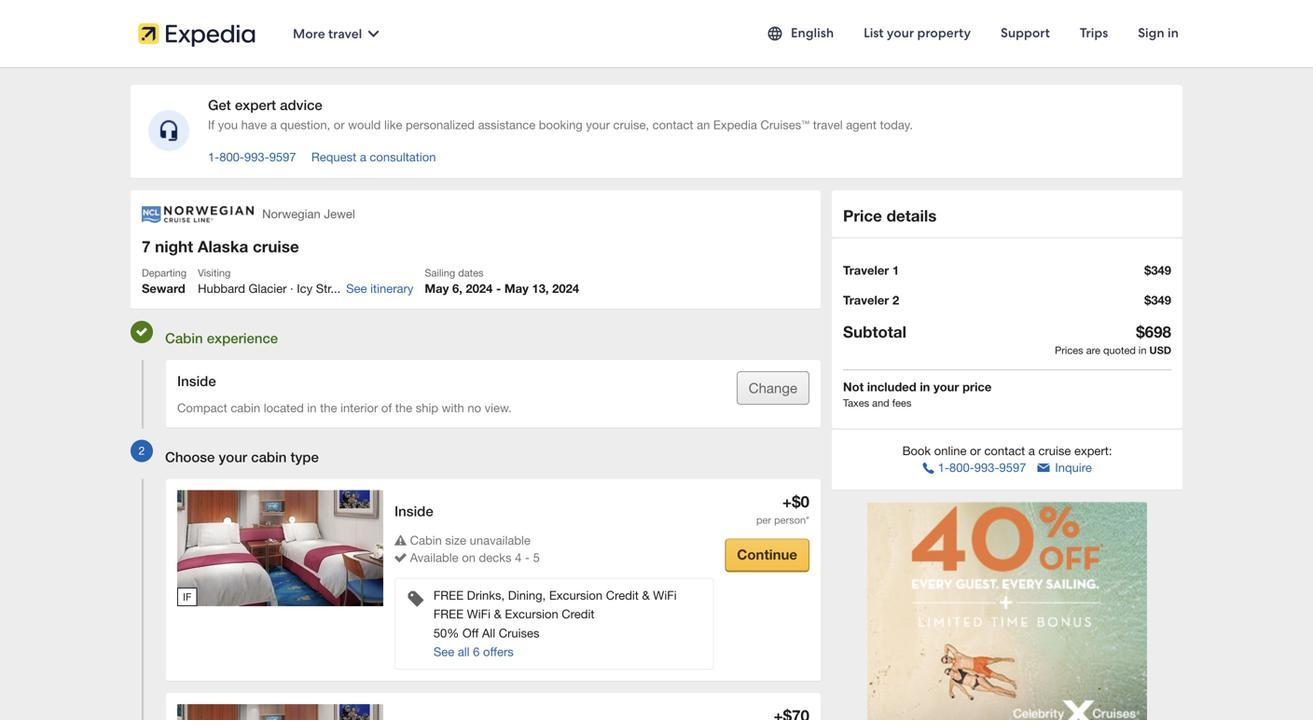 Task type: describe. For each thing, give the bounding box(es) containing it.
details
[[887, 206, 937, 225]]

in inside "not included in your price taxes and fees"
[[920, 380, 931, 394]]

1 vertical spatial excursion
[[505, 607, 559, 622]]

tag image
[[408, 587, 424, 610]]

jewel
[[324, 207, 355, 221]]

1 horizontal spatial credit
[[606, 588, 639, 603]]

get expert advice image
[[146, 108, 191, 153]]

subtotal
[[844, 322, 907, 341]]

list your property link
[[846, 13, 983, 54]]

cabin size unavailable
[[410, 533, 531, 548]]

2 free from the top
[[434, 607, 464, 622]]

dining,
[[508, 588, 546, 603]]

available
[[410, 550, 459, 565]]

main content containing 7 night alaska cruise
[[131, 191, 832, 720]]

cabin for cabin experience
[[165, 330, 203, 347]]

$349 for traveler 1
[[1145, 263, 1172, 278]]

0 vertical spatial 2
[[893, 293, 900, 308]]

all
[[482, 626, 496, 640]]

visiting
[[198, 267, 231, 279]]

view.
[[485, 401, 512, 415]]

0 vertical spatial &
[[642, 588, 650, 603]]

your inside "not included in your price taxes and fees"
[[934, 380, 960, 394]]

no
[[468, 401, 482, 415]]

traveler 1
[[844, 263, 900, 278]]

1 horizontal spatial cruise
[[1039, 444, 1072, 458]]

support
[[1001, 24, 1051, 41]]

on
[[462, 550, 476, 565]]

night
[[155, 237, 193, 256]]

your inside 2 choose your cabin type
[[219, 449, 247, 466]]

book
[[903, 444, 931, 458]]

usd
[[1150, 345, 1172, 357]]

request a consultation link
[[301, 150, 436, 164]]

section containing price details
[[832, 191, 1183, 720]]

0 vertical spatial or
[[334, 117, 345, 132]]

trips link
[[1062, 13, 1120, 54]]

1 horizontal spatial 1-800-993-9597
[[938, 461, 1027, 475]]

all
[[458, 645, 470, 659]]

request a consultation
[[311, 150, 436, 164]]

banner containing english
[[0, 0, 1314, 67]]

see inside free drinks, dining, excursion credit & wifi free wifi & excursion credit 50% off all cruises see all 6 offers
[[434, 645, 455, 659]]

1 inside image from the top
[[177, 490, 384, 606]]

expedia
[[714, 117, 758, 132]]

type
[[291, 449, 319, 466]]

english button
[[756, 13, 846, 54]]

compact
[[177, 401, 227, 415]]

advice
[[280, 97, 323, 113]]

50%
[[434, 626, 459, 640]]

trips
[[1080, 24, 1109, 41]]

visiting hubbard glacier ∙ icy str... see itinerary
[[198, 267, 414, 296]]

get
[[208, 97, 231, 113]]

0 vertical spatial contact
[[653, 117, 694, 132]]

1 vertical spatial inside
[[395, 503, 434, 520]]

success image
[[131, 321, 153, 343]]

cabin for cabin size unavailable
[[410, 533, 442, 548]]

13,
[[532, 282, 549, 296]]

english
[[791, 24, 834, 41]]

2 2024 from the left
[[553, 282, 580, 296]]

price
[[844, 206, 883, 225]]

located
[[264, 401, 304, 415]]

unavailable
[[470, 533, 531, 548]]

person*
[[775, 514, 810, 526]]

0 vertical spatial a
[[270, 117, 277, 132]]

0 vertical spatial inside
[[177, 373, 216, 390]]

cruise,
[[614, 117, 649, 132]]

request
[[311, 150, 357, 164]]

free drinks, dining, excursion credit & wifi free wifi & excursion credit 50% off all cruises see all 6 offers
[[434, 588, 677, 659]]

itinerary
[[371, 282, 414, 296]]

offers
[[483, 645, 514, 659]]

phone image
[[923, 460, 935, 477]]

your inside banner
[[887, 24, 915, 41]]

warn image
[[395, 532, 407, 550]]

are
[[1087, 345, 1101, 357]]

norwegian cruise line, norwegian jewel image
[[142, 206, 254, 223]]

agent
[[846, 117, 877, 132]]

$698
[[1137, 322, 1172, 341]]

™
[[802, 119, 810, 129]]

traveler for traveler 1
[[844, 263, 890, 278]]

expert
[[235, 97, 276, 113]]

see all 6 offers link
[[434, 645, 514, 659]]

drinks,
[[467, 588, 505, 603]]

1-800-993-9597 link for book online or contact a cruise expert:
[[923, 460, 1030, 477]]

question,
[[280, 117, 330, 132]]

4
[[515, 550, 522, 565]]

dates
[[458, 267, 484, 279]]

list your property
[[864, 24, 971, 41]]

online
[[935, 444, 967, 458]]

would
[[348, 117, 381, 132]]

prices
[[1055, 345, 1084, 357]]

sign
[[1139, 24, 1165, 41]]

have
[[241, 117, 267, 132]]

expert:
[[1075, 444, 1113, 458]]

more travel button
[[293, 13, 385, 54]]

an
[[697, 117, 710, 132]]

continue
[[737, 546, 798, 563]]

taxes
[[844, 397, 870, 409]]

sign in button
[[1120, 13, 1191, 54]]

1-800-993-9597 link for if you have a question, or would like personalized assistance booking your cruise, contact an expedia cruises
[[208, 150, 296, 164]]

0 vertical spatial cruise
[[253, 237, 299, 256]]

+$0
[[783, 492, 810, 511]]

if
[[208, 117, 215, 132]]

more
[[293, 25, 325, 42]]

7 night alaska cruise
[[142, 237, 299, 256]]

+$0 per person*
[[757, 492, 810, 526]]

choose
[[165, 449, 215, 466]]

assistance
[[478, 117, 536, 132]]

sailing dates may 6, 2024 - may 13, 2024
[[425, 267, 580, 296]]

get expert advice
[[208, 97, 323, 113]]

$349 for traveler 2
[[1145, 293, 1172, 308]]

change link
[[737, 371, 810, 405]]

1
[[893, 263, 900, 278]]

experience
[[207, 330, 278, 347]]

your left cruise,
[[586, 117, 610, 132]]

1 horizontal spatial 9597
[[1000, 461, 1027, 475]]

fees
[[893, 397, 912, 409]]



Task type: vqa. For each thing, say whether or not it's contained in the screenshot.
Norwegian Cruise Line, Norwegian Jewel image
yes



Task type: locate. For each thing, give the bounding box(es) containing it.
0 vertical spatial travel
[[328, 25, 362, 42]]

0 horizontal spatial wifi
[[467, 607, 491, 622]]

2024 right 13,
[[553, 282, 580, 296]]

0 horizontal spatial &
[[494, 607, 502, 622]]

0 horizontal spatial the
[[320, 401, 337, 415]]

free right tag 'icon'
[[434, 588, 464, 603]]

1 horizontal spatial 993-
[[975, 461, 1000, 475]]

in inside main content
[[307, 401, 317, 415]]

0 vertical spatial traveler
[[844, 263, 890, 278]]

in
[[1168, 24, 1179, 41], [1139, 345, 1147, 357], [920, 380, 931, 394], [307, 401, 317, 415]]

cabin right success icon
[[165, 330, 203, 347]]

glacier
[[249, 282, 287, 296]]

0 vertical spatial free
[[434, 588, 464, 603]]

9597
[[269, 150, 296, 164], [1000, 461, 1027, 475]]

traveler left 1
[[844, 263, 890, 278]]

1 may from the left
[[425, 282, 449, 296]]

may
[[425, 282, 449, 296], [505, 282, 529, 296]]

1 vertical spatial &
[[494, 607, 502, 622]]

contact
[[653, 117, 694, 132], [985, 444, 1026, 458]]

2 choose your cabin type
[[139, 444, 319, 466]]

see itinerary link
[[346, 282, 414, 296]]

2 vertical spatial a
[[1029, 444, 1036, 458]]

success image
[[395, 550, 407, 567]]

0 horizontal spatial 2024
[[466, 282, 493, 296]]

0 vertical spatial 1-
[[208, 150, 219, 164]]

cruise up mail icon on the bottom
[[1039, 444, 1072, 458]]

support link
[[983, 13, 1062, 54]]

available on decks 4 - 5
[[410, 550, 540, 565]]

0 vertical spatial inside image
[[177, 490, 384, 606]]

0 horizontal spatial or
[[334, 117, 345, 132]]

0 horizontal spatial cruises
[[499, 626, 540, 640]]

in right included
[[920, 380, 931, 394]]

0 vertical spatial credit
[[606, 588, 639, 603]]

continue link
[[725, 539, 810, 573]]

1 horizontal spatial travel
[[813, 117, 843, 132]]

0 vertical spatial cruises
[[761, 117, 802, 132]]

0 horizontal spatial inside
[[177, 373, 216, 390]]

1 vertical spatial cruise
[[1039, 444, 1072, 458]]

not
[[844, 380, 864, 394]]

if
[[183, 591, 192, 603]]

1 vertical spatial 9597
[[1000, 461, 1027, 475]]

1-800-993-9597
[[208, 150, 296, 164], [938, 461, 1027, 475]]

change
[[749, 380, 798, 396]]

993- down have
[[244, 150, 269, 164]]

more travel
[[293, 25, 362, 42]]

included
[[868, 380, 917, 394]]

a left the "expert:" on the bottom right of the page
[[1029, 444, 1036, 458]]

excursion down dining,
[[505, 607, 559, 622]]

0 horizontal spatial see
[[346, 282, 367, 296]]

cruise down norwegian
[[253, 237, 299, 256]]

section
[[832, 191, 1183, 720]]

1 horizontal spatial the
[[395, 401, 413, 415]]

1 vertical spatial cabin
[[410, 533, 442, 548]]

or left would
[[334, 117, 345, 132]]

2 inside image from the top
[[177, 705, 384, 720]]

and
[[873, 397, 890, 409]]

0 horizontal spatial may
[[425, 282, 449, 296]]

your
[[887, 24, 915, 41], [586, 117, 610, 132], [934, 380, 960, 394], [219, 449, 247, 466]]

1-800-993-9597 link down have
[[208, 150, 296, 164]]

800-
[[219, 150, 244, 164], [950, 461, 975, 475]]

1 $349 from the top
[[1145, 263, 1172, 278]]

quoted
[[1104, 345, 1136, 357]]

contact right "online"
[[985, 444, 1026, 458]]

departing
[[142, 267, 187, 279]]

www.expedia.com image
[[138, 21, 256, 47]]

decks
[[479, 550, 512, 565]]

you
[[218, 117, 238, 132]]

-
[[496, 282, 501, 296], [525, 550, 530, 565]]

see right "str..."
[[346, 282, 367, 296]]

1 vertical spatial 1-800-993-9597
[[938, 461, 1027, 475]]

str...
[[316, 282, 341, 296]]

∙
[[290, 282, 294, 296]]

see down 50%
[[434, 645, 455, 659]]

1 vertical spatial cruises
[[499, 626, 540, 640]]

0 vertical spatial 993-
[[244, 150, 269, 164]]

price
[[963, 380, 992, 394]]

book online or contact a cruise expert:
[[903, 444, 1113, 458]]

cabin
[[231, 401, 260, 415], [251, 449, 287, 466]]

price details
[[844, 206, 937, 225]]

main content
[[131, 191, 832, 720]]

0 horizontal spatial cabin
[[165, 330, 203, 347]]

800- down "online"
[[950, 461, 975, 475]]

traveler 2
[[844, 293, 900, 308]]

inside image
[[177, 490, 384, 606], [177, 705, 384, 720]]

your left the price
[[934, 380, 960, 394]]

the right of
[[395, 401, 413, 415]]

the left "interior"
[[320, 401, 337, 415]]

0 vertical spatial excursion
[[549, 588, 603, 603]]

personalized
[[406, 117, 475, 132]]

1 vertical spatial 993-
[[975, 461, 1000, 475]]

0 horizontal spatial 9597
[[269, 150, 296, 164]]

size
[[445, 533, 467, 548]]

inside
[[177, 373, 216, 390], [395, 503, 434, 520]]

0 vertical spatial 800-
[[219, 150, 244, 164]]

norwegian
[[262, 207, 321, 221]]

0 horizontal spatial 800-
[[219, 150, 244, 164]]

if you have a question, or would like personalized assistance booking your cruise, contact an expedia cruises ™ travel agent today.
[[208, 117, 913, 132]]

inside up warn icon on the bottom of the page
[[395, 503, 434, 520]]

1 vertical spatial free
[[434, 607, 464, 622]]

cabin experience
[[165, 330, 278, 347]]

cruises up offers
[[499, 626, 540, 640]]

1-800-993-9597 link down "online"
[[923, 460, 1030, 477]]

booking
[[539, 117, 583, 132]]

traveler down traveler 1
[[844, 293, 890, 308]]

in right located
[[307, 401, 317, 415]]

1-800-993-9597 down book online or contact a cruise expert:
[[938, 461, 1027, 475]]

hubbard
[[198, 282, 245, 296]]

a right have
[[270, 117, 277, 132]]

0 vertical spatial 1-800-993-9597 link
[[208, 150, 296, 164]]

0 vertical spatial wifi
[[653, 588, 677, 603]]

see inside visiting hubbard glacier ∙ icy str... see itinerary
[[346, 282, 367, 296]]

993-
[[244, 150, 269, 164], [975, 461, 1000, 475]]

9597 down the question, on the top left
[[269, 150, 296, 164]]

1 horizontal spatial 1-
[[938, 461, 950, 475]]

1 horizontal spatial contact
[[985, 444, 1026, 458]]

1 horizontal spatial 2
[[893, 293, 900, 308]]

1 vertical spatial -
[[525, 550, 530, 565]]

1 horizontal spatial 2024
[[553, 282, 580, 296]]

off
[[463, 626, 479, 640]]

list
[[864, 24, 884, 41]]

1 vertical spatial contact
[[985, 444, 1026, 458]]

traveler for traveler 2
[[844, 293, 890, 308]]

1 traveler from the top
[[844, 263, 890, 278]]

1 vertical spatial travel
[[813, 117, 843, 132]]

consultation
[[370, 150, 436, 164]]

800- down "you"
[[219, 150, 244, 164]]

travel right ™
[[813, 117, 843, 132]]

0 vertical spatial cabin
[[231, 401, 260, 415]]

cabin
[[165, 330, 203, 347], [410, 533, 442, 548]]

wifi
[[653, 588, 677, 603], [467, 607, 491, 622]]

1 horizontal spatial inside
[[395, 503, 434, 520]]

travel right "more"
[[328, 25, 362, 42]]

2 inside 2 choose your cabin type
[[139, 444, 145, 457]]

travel inside dropdown button
[[328, 25, 362, 42]]

0 horizontal spatial 1-
[[208, 150, 219, 164]]

in inside dropdown button
[[1168, 24, 1179, 41]]

2 left choose
[[139, 444, 145, 457]]

1 vertical spatial 1-
[[938, 461, 950, 475]]

cabin up available in the left of the page
[[410, 533, 442, 548]]

inquire
[[1056, 461, 1093, 475]]

your right choose
[[219, 449, 247, 466]]

0 vertical spatial see
[[346, 282, 367, 296]]

1- right phone icon at the right
[[938, 461, 950, 475]]

cabin left located
[[231, 401, 260, 415]]

0 horizontal spatial -
[[496, 282, 501, 296]]

sign in
[[1139, 24, 1179, 41]]

0 vertical spatial 1-800-993-9597
[[208, 150, 296, 164]]

- right 6,
[[496, 282, 501, 296]]

1 horizontal spatial cruises
[[761, 117, 802, 132]]

$349
[[1145, 263, 1172, 278], [1145, 293, 1172, 308]]

excursion right dining,
[[549, 588, 603, 603]]

0 vertical spatial 9597
[[269, 150, 296, 164]]

1 vertical spatial see
[[434, 645, 455, 659]]

2024 down dates on the top left of the page
[[466, 282, 493, 296]]

a right request
[[360, 150, 367, 164]]

cruises right expedia
[[761, 117, 802, 132]]

0 vertical spatial $349
[[1145, 263, 1172, 278]]

norwegian jewel
[[262, 207, 355, 221]]

2 horizontal spatial a
[[1029, 444, 1036, 458]]

traveler
[[844, 263, 890, 278], [844, 293, 890, 308]]

1 vertical spatial 2
[[139, 444, 145, 457]]

with
[[442, 401, 464, 415]]

compact cabin located in the interior of the ship with no view.
[[177, 401, 512, 415]]

seward
[[142, 282, 185, 296]]

alaska
[[198, 237, 248, 256]]

0 vertical spatial cabin
[[165, 330, 203, 347]]

2 the from the left
[[395, 401, 413, 415]]

may left 13,
[[505, 282, 529, 296]]

993- down book online or contact a cruise expert:
[[975, 461, 1000, 475]]

not included in your price taxes and fees
[[844, 380, 992, 409]]

cabin left the type
[[251, 449, 287, 466]]

1 horizontal spatial 800-
[[950, 461, 975, 475]]

6
[[473, 645, 480, 659]]

of
[[382, 401, 392, 415]]

1 horizontal spatial see
[[434, 645, 455, 659]]

- right 4
[[525, 550, 530, 565]]

or right "online"
[[970, 444, 981, 458]]

1 horizontal spatial -
[[525, 550, 530, 565]]

0 horizontal spatial contact
[[653, 117, 694, 132]]

9597 down book online or contact a cruise expert:
[[1000, 461, 1027, 475]]

1 vertical spatial inside image
[[177, 705, 384, 720]]

ship
[[416, 401, 439, 415]]

cabin inside 2 choose your cabin type
[[251, 449, 287, 466]]

5
[[533, 550, 540, 565]]

1- down if
[[208, 150, 219, 164]]

2 traveler from the top
[[844, 293, 890, 308]]

1-800-993-9597 link
[[208, 150, 296, 164], [923, 460, 1030, 477]]

in right sign
[[1168, 24, 1179, 41]]

0 horizontal spatial 2
[[139, 444, 145, 457]]

inside up compact
[[177, 373, 216, 390]]

your right list
[[887, 24, 915, 41]]

0 horizontal spatial cruise
[[253, 237, 299, 256]]

1- inside 1-800-993-9597 link
[[938, 461, 950, 475]]

today.
[[880, 117, 913, 132]]

0 vertical spatial -
[[496, 282, 501, 296]]

1 vertical spatial credit
[[562, 607, 595, 622]]

1 horizontal spatial or
[[970, 444, 981, 458]]

1 horizontal spatial 1-800-993-9597 link
[[923, 460, 1030, 477]]

1 horizontal spatial a
[[360, 150, 367, 164]]

1 vertical spatial 1-800-993-9597 link
[[923, 460, 1030, 477]]

cruises
[[761, 117, 802, 132], [499, 626, 540, 640]]

1 free from the top
[[434, 588, 464, 603]]

1 horizontal spatial cabin
[[410, 533, 442, 548]]

1 horizontal spatial wifi
[[653, 588, 677, 603]]

6,
[[453, 282, 463, 296]]

1 vertical spatial traveler
[[844, 293, 890, 308]]

2 down 1
[[893, 293, 900, 308]]

0 horizontal spatial 1-800-993-9597
[[208, 150, 296, 164]]

departing seward
[[142, 267, 187, 296]]

or
[[334, 117, 345, 132], [970, 444, 981, 458]]

free up 50%
[[434, 607, 464, 622]]

0 horizontal spatial credit
[[562, 607, 595, 622]]

- inside sailing dates may 6, 2024 - may 13, 2024
[[496, 282, 501, 296]]

2 $349 from the top
[[1145, 293, 1172, 308]]

in left usd
[[1139, 345, 1147, 357]]

1 vertical spatial 800-
[[950, 461, 975, 475]]

cruises inside free drinks, dining, excursion credit & wifi free wifi & excursion credit 50% off all cruises see all 6 offers
[[499, 626, 540, 640]]

0 horizontal spatial travel
[[328, 25, 362, 42]]

0 horizontal spatial a
[[270, 117, 277, 132]]

1 horizontal spatial &
[[642, 588, 650, 603]]

banner
[[0, 0, 1314, 67]]

1 2024 from the left
[[466, 282, 493, 296]]

may down the sailing
[[425, 282, 449, 296]]

1 vertical spatial cabin
[[251, 449, 287, 466]]

1 horizontal spatial may
[[505, 282, 529, 296]]

contact left an
[[653, 117, 694, 132]]

1 vertical spatial a
[[360, 150, 367, 164]]

7
[[142, 237, 151, 256]]

1 vertical spatial $349
[[1145, 293, 1172, 308]]

1-800-993-9597 down have
[[208, 150, 296, 164]]

1 vertical spatial wifi
[[467, 607, 491, 622]]

1 the from the left
[[320, 401, 337, 415]]

1 vertical spatial or
[[970, 444, 981, 458]]

2 may from the left
[[505, 282, 529, 296]]

mail image
[[1038, 460, 1050, 477]]

sailing
[[425, 267, 455, 279]]

0 horizontal spatial 993-
[[244, 150, 269, 164]]

2024
[[466, 282, 493, 296], [553, 282, 580, 296]]

0 horizontal spatial 1-800-993-9597 link
[[208, 150, 296, 164]]



